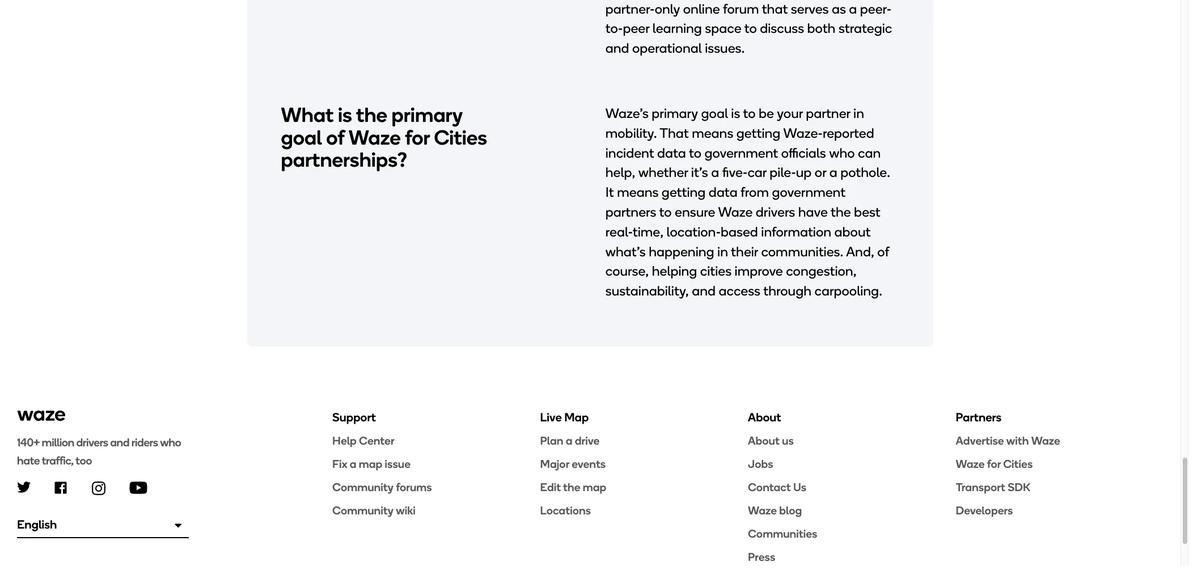 Task type: describe. For each thing, give the bounding box(es) containing it.
drivers inside 140+ million drivers and riders who hate traffic, too
[[76, 436, 108, 449]]

officials
[[782, 145, 827, 161]]

pile-
[[770, 164, 797, 181]]

primary inside what is the primary goal of waze for cities partnerships?
[[392, 103, 463, 127]]

drivers inside waze's primary goal is to be your partner in mobility. that means getting waze-reported incident data to government officials who can help, whether it's a five-car pile-up or a pothole. it means getting data from government partners to ensure waze drivers have the best real-time, location-based information about what's happening in their communities. and, of course, helping cities improve congestion, sustainability, and access through carpooling.
[[757, 204, 796, 220]]

cities
[[701, 263, 732, 279]]

who inside 140+ million drivers and riders who hate traffic, too
[[160, 436, 181, 449]]

up
[[797, 164, 812, 181]]

waze's primary goal is to be your partner in mobility. that means getting waze-reported incident data to government officials who can help, whether it's a five-car pile-up or a pothole. it means getting data from government partners to ensure waze drivers have the best real-time, location-based information about what's happening in their communities. and, of course, helping cities improve congestion, sustainability, and access through carpooling.
[[606, 105, 891, 299]]

waze inside waze's primary goal is to be your partner in mobility. that means getting waze-reported incident data to government officials who can help, whether it's a five-car pile-up or a pothole. it means getting data from government partners to ensure waze drivers have the best real-time, location-based information about what's happening in their communities. and, of course, helping cities improve congestion, sustainability, and access through carpooling.
[[719, 204, 753, 220]]

partnerships?
[[281, 148, 408, 172]]

or
[[816, 164, 827, 181]]

that
[[660, 125, 690, 141]]

cities inside what is the primary goal of waze for cities partnerships?
[[435, 125, 488, 150]]

1 horizontal spatial for
[[988, 457, 1002, 471]]

best
[[855, 204, 881, 220]]

youtube image
[[129, 482, 148, 494]]

fix a map issue link
[[333, 457, 540, 471]]

about for about us
[[748, 434, 780, 448]]

1 horizontal spatial data
[[709, 184, 738, 201]]

{{ data.sidebar.logolink.text }} image
[[17, 409, 66, 422]]

waze blog link
[[748, 503, 956, 518]]

the inside waze's primary goal is to be your partner in mobility. that means getting waze-reported incident data to government officials who can help, whether it's a five-car pile-up or a pothole. it means getting data from government partners to ensure waze drivers have the best real-time, location-based information about what's happening in their communities. and, of course, helping cities improve congestion, sustainability, and access through carpooling.
[[832, 204, 852, 220]]

primary inside waze's primary goal is to be your partner in mobility. that means getting waze-reported incident data to government officials who can help, whether it's a five-car pile-up or a pothole. it means getting data from government partners to ensure waze drivers have the best real-time, location-based information about what's happening in their communities. and, of course, helping cities improve congestion, sustainability, and access through carpooling.
[[652, 105, 699, 122]]

blog
[[780, 504, 803, 517]]

a inside fix a map issue link
[[350, 457, 357, 471]]

help center link
[[333, 433, 540, 448]]

140+
[[17, 436, 40, 449]]

contact us link
[[748, 480, 956, 495]]

of inside waze's primary goal is to be your partner in mobility. that means getting waze-reported incident data to government officials who can help, whether it's a five-car pile-up or a pothole. it means getting data from government partners to ensure waze drivers have the best real-time, location-based information about what's happening in their communities. and, of course, helping cities improve congestion, sustainability, and access through carpooling.
[[878, 243, 890, 260]]

for inside what is the primary goal of waze for cities partnerships?
[[406, 125, 430, 150]]

waze's
[[606, 105, 649, 122]]

plan a drive
[[540, 434, 600, 448]]

help,
[[606, 164, 636, 181]]

community forums
[[333, 481, 432, 494]]

what's
[[606, 243, 646, 260]]

community wiki link
[[333, 503, 540, 518]]

developers link
[[956, 503, 1164, 518]]

press
[[748, 550, 776, 564]]

transport
[[956, 481, 1006, 494]]

issue
[[385, 457, 411, 471]]

jobs
[[748, 457, 774, 471]]

partners
[[956, 410, 1002, 424]]

press link
[[748, 550, 956, 565]]

1 vertical spatial government
[[773, 184, 846, 201]]

transport sdk
[[956, 481, 1031, 494]]

1 horizontal spatial to
[[690, 145, 702, 161]]

waze for cities link
[[956, 457, 1164, 471]]

about for about
[[748, 410, 782, 424]]

riders
[[131, 436, 158, 449]]

transport sdk link
[[956, 480, 1164, 495]]

0 horizontal spatial means
[[618, 184, 659, 201]]

waze for cities
[[956, 457, 1033, 471]]

a right it's on the top right of page
[[712, 164, 720, 181]]

edit
[[540, 481, 561, 494]]

with
[[1007, 434, 1030, 448]]

your
[[778, 105, 804, 122]]

edit the map
[[540, 481, 607, 494]]

about us link
[[748, 433, 956, 448]]

fix a map issue
[[333, 457, 411, 471]]

access
[[719, 283, 761, 299]]

help center
[[333, 434, 395, 448]]

major events link
[[540, 457, 748, 471]]

0 horizontal spatial in
[[718, 243, 729, 260]]

live
[[540, 410, 562, 424]]

community for community wiki
[[333, 504, 394, 517]]

events
[[572, 457, 606, 471]]

caret down image
[[175, 520, 182, 532]]

major events
[[540, 457, 606, 471]]

instagram image
[[92, 482, 106, 495]]

edit the map link
[[540, 480, 748, 495]]

twitter link
[[17, 482, 31, 493]]

can
[[859, 145, 882, 161]]

their
[[732, 243, 759, 260]]

car
[[748, 164, 767, 181]]

is inside what is the primary goal of waze for cities partnerships?
[[338, 103, 353, 127]]

waze blog
[[748, 504, 803, 517]]

it
[[606, 184, 615, 201]]

what is the primary goal of waze for cities partnerships?
[[281, 103, 488, 172]]

improve
[[735, 263, 784, 279]]

live map
[[540, 410, 589, 424]]

ensure
[[676, 204, 716, 220]]

center
[[359, 434, 395, 448]]

1 horizontal spatial the
[[563, 481, 581, 494]]

carpooling.
[[815, 283, 883, 299]]

reported
[[824, 125, 875, 141]]



Task type: vqa. For each thing, say whether or not it's contained in the screenshot.


Task type: locate. For each thing, give the bounding box(es) containing it.
1 vertical spatial map
[[583, 481, 607, 494]]

too
[[76, 454, 92, 468]]

1 horizontal spatial means
[[693, 125, 734, 141]]

english link
[[17, 512, 189, 538]]

drive
[[575, 434, 600, 448]]

contact
[[748, 481, 791, 494]]

0 vertical spatial and
[[693, 283, 716, 299]]

0 vertical spatial government
[[705, 145, 779, 161]]

data down five-
[[709, 184, 738, 201]]

1 horizontal spatial getting
[[737, 125, 781, 141]]

means
[[693, 125, 734, 141], [618, 184, 659, 201]]

1 vertical spatial goal
[[281, 125, 322, 150]]

1 vertical spatial who
[[160, 436, 181, 449]]

1 vertical spatial of
[[878, 243, 890, 260]]

1 horizontal spatial primary
[[652, 105, 699, 122]]

twitter image
[[17, 482, 31, 493]]

0 horizontal spatial the
[[357, 103, 388, 127]]

getting
[[737, 125, 781, 141], [662, 184, 706, 201]]

hate
[[17, 454, 40, 468]]

communities
[[748, 527, 818, 541]]

to
[[744, 105, 756, 122], [690, 145, 702, 161], [660, 204, 672, 220]]

0 vertical spatial means
[[693, 125, 734, 141]]

0 horizontal spatial of
[[327, 125, 345, 150]]

about
[[835, 224, 872, 240]]

0 horizontal spatial to
[[660, 204, 672, 220]]

congestion,
[[787, 263, 857, 279]]

what
[[281, 103, 334, 127]]

1 vertical spatial in
[[718, 243, 729, 260]]

1 horizontal spatial goal
[[702, 105, 729, 122]]

is right what
[[338, 103, 353, 127]]

support
[[333, 410, 376, 424]]

sdk
[[1008, 481, 1031, 494]]

1 community from the top
[[333, 481, 394, 494]]

community
[[333, 481, 394, 494], [333, 504, 394, 517]]

partners
[[606, 204, 657, 220]]

advertise
[[956, 434, 1005, 448]]

0 vertical spatial who
[[830, 145, 856, 161]]

the up partnerships?
[[357, 103, 388, 127]]

contact us
[[748, 481, 807, 494]]

through
[[764, 283, 812, 299]]

goal
[[702, 105, 729, 122], [281, 125, 322, 150]]

0 horizontal spatial cities
[[435, 125, 488, 150]]

english
[[17, 517, 57, 531]]

0 vertical spatial community
[[333, 481, 394, 494]]

map for the
[[583, 481, 607, 494]]

data down "that"
[[658, 145, 687, 161]]

and inside 140+ million drivers and riders who hate traffic, too
[[110, 436, 129, 449]]

who inside waze's primary goal is to be your partner in mobility. that means getting waze-reported incident data to government officials who can help, whether it's a five-car pile-up or a pothole. it means getting data from government partners to ensure waze drivers have the best real-time, location-based information about what's happening in their communities. and, of course, helping cities improve congestion, sustainability, and access through carpooling.
[[830, 145, 856, 161]]

whether
[[639, 164, 689, 181]]

it's
[[692, 164, 709, 181]]

0 vertical spatial map
[[359, 457, 383, 471]]

mobility.
[[606, 125, 658, 141]]

1 vertical spatial getting
[[662, 184, 706, 201]]

and inside waze's primary goal is to be your partner in mobility. that means getting waze-reported incident data to government officials who can help, whether it's a five-car pile-up or a pothole. it means getting data from government partners to ensure waze drivers have the best real-time, location-based information about what's happening in their communities. and, of course, helping cities improve congestion, sustainability, and access through carpooling.
[[693, 283, 716, 299]]

140+ million drivers and riders who hate traffic, too
[[17, 436, 181, 468]]

information
[[762, 224, 832, 240]]

based
[[721, 224, 759, 240]]

time,
[[633, 224, 664, 240]]

the up about
[[832, 204, 852, 220]]

to left be
[[744, 105, 756, 122]]

to up it's on the top right of page
[[690, 145, 702, 161]]

getting down be
[[737, 125, 781, 141]]

community for community forums
[[333, 481, 394, 494]]

map down center
[[359, 457, 383, 471]]

locations link
[[540, 503, 748, 518]]

1 horizontal spatial cities
[[1004, 457, 1033, 471]]

2 vertical spatial the
[[563, 481, 581, 494]]

0 horizontal spatial goal
[[281, 125, 322, 150]]

1 horizontal spatial of
[[878, 243, 890, 260]]

2 horizontal spatial the
[[832, 204, 852, 220]]

the right edit
[[563, 481, 581, 494]]

0 horizontal spatial is
[[338, 103, 353, 127]]

us
[[782, 434, 794, 448]]

1 horizontal spatial and
[[693, 283, 716, 299]]

0 horizontal spatial and
[[110, 436, 129, 449]]

helping
[[653, 263, 698, 279]]

in up reported at the top
[[854, 105, 865, 122]]

drivers down from
[[757, 204, 796, 220]]

advertise with waze link
[[956, 433, 1164, 448]]

be
[[759, 105, 775, 122]]

1 horizontal spatial is
[[732, 105, 741, 122]]

who right riders
[[160, 436, 181, 449]]

course,
[[606, 263, 650, 279]]

2 community from the top
[[333, 504, 394, 517]]

0 vertical spatial in
[[854, 105, 865, 122]]

incident
[[606, 145, 655, 161]]

is inside waze's primary goal is to be your partner in mobility. that means getting waze-reported incident data to government officials who can help, whether it's a five-car pile-up or a pothole. it means getting data from government partners to ensure waze drivers have the best real-time, location-based information about what's happening in their communities. and, of course, helping cities improve congestion, sustainability, and access through carpooling.
[[732, 105, 741, 122]]

happening
[[649, 243, 715, 260]]

0 vertical spatial getting
[[737, 125, 781, 141]]

us
[[794, 481, 807, 494]]

facebook link
[[54, 482, 67, 494]]

data
[[658, 145, 687, 161], [709, 184, 738, 201]]

developers
[[956, 504, 1014, 517]]

advertise with waze
[[956, 434, 1061, 448]]

0 vertical spatial cities
[[435, 125, 488, 150]]

locations
[[540, 504, 591, 517]]

0 vertical spatial about
[[748, 410, 782, 424]]

map down events
[[583, 481, 607, 494]]

who down reported at the top
[[830, 145, 856, 161]]

is
[[338, 103, 353, 127], [732, 105, 741, 122]]

1 vertical spatial and
[[110, 436, 129, 449]]

0 vertical spatial drivers
[[757, 204, 796, 220]]

of
[[327, 125, 345, 150], [878, 243, 890, 260]]

communities link
[[748, 527, 956, 541]]

0 horizontal spatial who
[[160, 436, 181, 449]]

fix
[[333, 457, 348, 471]]

1 horizontal spatial drivers
[[757, 204, 796, 220]]

youtube link
[[129, 482, 148, 494]]

0 vertical spatial to
[[744, 105, 756, 122]]

1 vertical spatial data
[[709, 184, 738, 201]]

drivers up too
[[76, 436, 108, 449]]

from
[[741, 184, 770, 201]]

community down fix a map issue
[[333, 481, 394, 494]]

communities.
[[762, 243, 844, 260]]

location-
[[667, 224, 721, 240]]

the
[[357, 103, 388, 127], [832, 204, 852, 220], [563, 481, 581, 494]]

1 vertical spatial community
[[333, 504, 394, 517]]

0 horizontal spatial primary
[[392, 103, 463, 127]]

1 horizontal spatial in
[[854, 105, 865, 122]]

means right "that"
[[693, 125, 734, 141]]

1 vertical spatial to
[[690, 145, 702, 161]]

2 vertical spatial to
[[660, 204, 672, 220]]

and,
[[847, 243, 875, 260]]

to up time, on the top right
[[660, 204, 672, 220]]

community wiki
[[333, 504, 416, 517]]

0 vertical spatial the
[[357, 103, 388, 127]]

about up about us
[[748, 410, 782, 424]]

1 vertical spatial drivers
[[76, 436, 108, 449]]

1 horizontal spatial who
[[830, 145, 856, 161]]

pothole.
[[841, 164, 891, 181]]

about us
[[748, 434, 794, 448]]

a right the plan
[[566, 434, 573, 448]]

2 horizontal spatial to
[[744, 105, 756, 122]]

in up cities
[[718, 243, 729, 260]]

0 horizontal spatial getting
[[662, 184, 706, 201]]

map for a
[[359, 457, 383, 471]]

real-
[[606, 224, 633, 240]]

and left riders
[[110, 436, 129, 449]]

0 vertical spatial for
[[406, 125, 430, 150]]

waze-
[[784, 125, 824, 141]]

a right fix
[[350, 457, 357, 471]]

0 horizontal spatial for
[[406, 125, 430, 150]]

1 vertical spatial about
[[748, 434, 780, 448]]

a right or
[[830, 164, 838, 181]]

million
[[42, 436, 74, 449]]

plan a drive link
[[540, 433, 748, 448]]

major
[[540, 457, 570, 471]]

0 vertical spatial goal
[[702, 105, 729, 122]]

community down community forums
[[333, 504, 394, 517]]

waze
[[349, 125, 401, 150], [719, 204, 753, 220], [1032, 434, 1061, 448], [956, 457, 985, 471], [748, 504, 777, 517]]

1 horizontal spatial map
[[583, 481, 607, 494]]

0 vertical spatial data
[[658, 145, 687, 161]]

the inside what is the primary goal of waze for cities partnerships?
[[357, 103, 388, 127]]

0 vertical spatial of
[[327, 125, 345, 150]]

1 vertical spatial means
[[618, 184, 659, 201]]

1 vertical spatial cities
[[1004, 457, 1033, 471]]

2 about from the top
[[748, 434, 780, 448]]

goal inside what is the primary goal of waze for cities partnerships?
[[281, 125, 322, 150]]

a inside plan a drive "link"
[[566, 434, 573, 448]]

map
[[359, 457, 383, 471], [583, 481, 607, 494]]

0 horizontal spatial drivers
[[76, 436, 108, 449]]

waze inside what is the primary goal of waze for cities partnerships?
[[349, 125, 401, 150]]

government up five-
[[705, 145, 779, 161]]

of inside what is the primary goal of waze for cities partnerships?
[[327, 125, 345, 150]]

means up "partners"
[[618, 184, 659, 201]]

about up jobs
[[748, 434, 780, 448]]

a
[[712, 164, 720, 181], [830, 164, 838, 181], [566, 434, 573, 448], [350, 457, 357, 471]]

plan
[[540, 434, 564, 448]]

primary
[[392, 103, 463, 127], [652, 105, 699, 122]]

0 horizontal spatial map
[[359, 457, 383, 471]]

traffic,
[[42, 454, 74, 468]]

is left be
[[732, 105, 741, 122]]

0 horizontal spatial data
[[658, 145, 687, 161]]

have
[[799, 204, 829, 220]]

1 vertical spatial the
[[832, 204, 852, 220]]

facebook image
[[54, 482, 67, 494]]

jobs link
[[748, 457, 956, 471]]

getting up ensure
[[662, 184, 706, 201]]

community forums link
[[333, 480, 540, 495]]

forums
[[396, 481, 432, 494]]

and down cities
[[693, 283, 716, 299]]

government up have
[[773, 184, 846, 201]]

goal inside waze's primary goal is to be your partner in mobility. that means getting waze-reported incident data to government officials who can help, whether it's a five-car pile-up or a pothole. it means getting data from government partners to ensure waze drivers have the best real-time, location-based information about what's happening in their communities. and, of course, helping cities improve congestion, sustainability, and access through carpooling.
[[702, 105, 729, 122]]

five-
[[723, 164, 748, 181]]

1 vertical spatial for
[[988, 457, 1002, 471]]

help
[[333, 434, 357, 448]]

1 about from the top
[[748, 410, 782, 424]]



